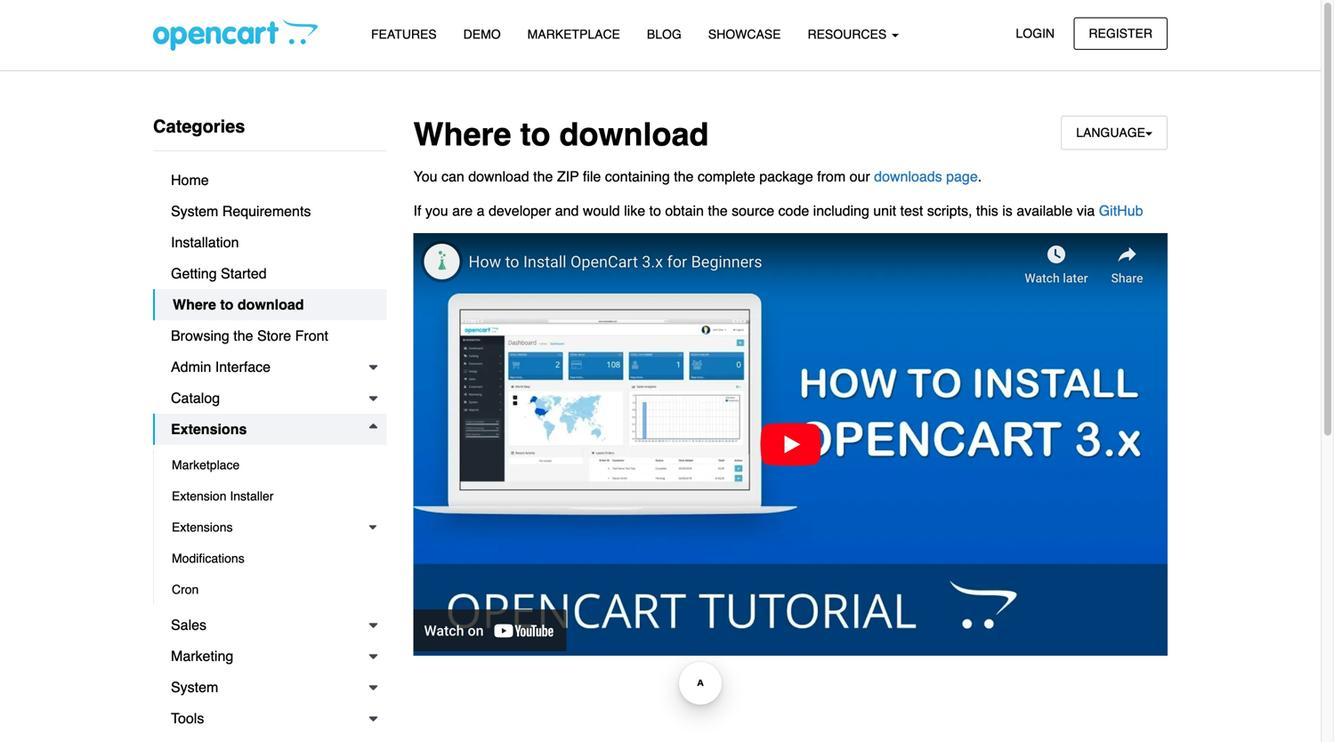 Task type: locate. For each thing, give the bounding box(es) containing it.
where to download
[[414, 116, 709, 153], [173, 296, 304, 313]]

if you are a developer and would like to obtain the source code including unit test scripts, this is available via github
[[414, 202, 1144, 219]]

0 vertical spatial marketplace link
[[514, 19, 634, 50]]

downloads
[[874, 168, 943, 185]]

extension installer link
[[154, 481, 387, 512]]

system requirements link
[[153, 196, 387, 227]]

1 vertical spatial to
[[650, 202, 661, 219]]

you can download the zip file containing the complete package from our downloads page .
[[414, 168, 982, 185]]

system down home
[[171, 203, 218, 219]]

extension
[[172, 489, 227, 503]]

where to download up zip
[[414, 116, 709, 153]]

0 vertical spatial to
[[520, 116, 551, 153]]

0 vertical spatial extensions
[[171, 421, 247, 438]]

0 horizontal spatial where to download
[[173, 296, 304, 313]]

marketplace link
[[514, 19, 634, 50], [154, 450, 387, 481]]

1 system from the top
[[171, 203, 218, 219]]

modifications link
[[154, 543, 387, 574]]

1 horizontal spatial where to download
[[414, 116, 709, 153]]

demo link
[[450, 19, 514, 50]]

extensions link down installer
[[154, 512, 387, 543]]

to right like
[[650, 202, 661, 219]]

1 horizontal spatial download
[[468, 168, 529, 185]]

our
[[850, 168, 870, 185]]

the
[[533, 168, 553, 185], [674, 168, 694, 185], [708, 202, 728, 219], [233, 328, 253, 344]]

login link
[[1001, 17, 1070, 50]]

2 system from the top
[[171, 679, 218, 696]]

1 horizontal spatial where
[[414, 116, 511, 153]]

requirements
[[222, 203, 311, 219]]

0 horizontal spatial marketplace
[[172, 458, 240, 472]]

1 vertical spatial where to download
[[173, 296, 304, 313]]

the up obtain
[[674, 168, 694, 185]]

extensions link
[[153, 414, 387, 445], [154, 512, 387, 543]]

system up tools
[[171, 679, 218, 696]]

the right obtain
[[708, 202, 728, 219]]

download up containing
[[560, 116, 709, 153]]

browsing the store front link
[[153, 321, 387, 352]]

1 vertical spatial where
[[173, 296, 216, 313]]

home
[[171, 172, 209, 188]]

a
[[477, 202, 485, 219]]

0 vertical spatial marketplace
[[528, 27, 620, 41]]

.
[[978, 168, 982, 185]]

where up can
[[414, 116, 511, 153]]

2 vertical spatial to
[[220, 296, 234, 313]]

test
[[901, 202, 924, 219]]

admin
[[171, 359, 211, 375]]

0 horizontal spatial download
[[238, 296, 304, 313]]

extensions
[[171, 421, 247, 438], [172, 520, 233, 535]]

where to download inside the where to download link
[[173, 296, 304, 313]]

1 vertical spatial marketplace link
[[154, 450, 387, 481]]

opencart - open source shopping cart solution image
[[153, 19, 318, 51]]

0 horizontal spatial marketplace link
[[154, 450, 387, 481]]

are
[[452, 202, 473, 219]]

2 horizontal spatial download
[[560, 116, 709, 153]]

0 horizontal spatial where
[[173, 296, 216, 313]]

1 vertical spatial extensions link
[[154, 512, 387, 543]]

0 vertical spatial download
[[560, 116, 709, 153]]

is
[[1003, 202, 1013, 219]]

1 vertical spatial system
[[171, 679, 218, 696]]

system requirements
[[171, 203, 311, 219]]

2 vertical spatial download
[[238, 296, 304, 313]]

to
[[520, 116, 551, 153], [650, 202, 661, 219], [220, 296, 234, 313]]

marketplace
[[528, 27, 620, 41], [172, 458, 240, 472]]

0 vertical spatial where
[[414, 116, 511, 153]]

catalog
[[171, 390, 220, 406]]

getting
[[171, 265, 217, 282]]

to up developer
[[520, 116, 551, 153]]

system link
[[153, 672, 387, 703]]

source
[[732, 202, 775, 219]]

page
[[946, 168, 978, 185]]

0 vertical spatial system
[[171, 203, 218, 219]]

extensions for the bottom extensions link
[[172, 520, 233, 535]]

where
[[414, 116, 511, 153], [173, 296, 216, 313]]

extensions down extension at left bottom
[[172, 520, 233, 535]]

download up a
[[468, 168, 529, 185]]

extensions link down admin interface link
[[153, 414, 387, 445]]

1 vertical spatial marketplace
[[172, 458, 240, 472]]

showcase link
[[695, 19, 795, 50]]

file
[[583, 168, 601, 185]]

including
[[813, 202, 870, 219]]

marketplace for the leftmost marketplace link
[[172, 458, 240, 472]]

0 vertical spatial where to download
[[414, 116, 709, 153]]

language
[[1077, 126, 1146, 140]]

unit
[[874, 202, 897, 219]]

download
[[560, 116, 709, 153], [468, 168, 529, 185], [238, 296, 304, 313]]

system for system requirements
[[171, 203, 218, 219]]

available
[[1017, 202, 1073, 219]]

register link
[[1074, 17, 1168, 50]]

system
[[171, 203, 218, 219], [171, 679, 218, 696]]

installation link
[[153, 227, 387, 258]]

register
[[1089, 26, 1153, 41]]

language button
[[1061, 116, 1168, 150]]

where to download down started
[[173, 296, 304, 313]]

blog link
[[634, 19, 695, 50]]

you
[[425, 202, 448, 219]]

extension installer
[[172, 489, 274, 503]]

1 vertical spatial extensions
[[172, 520, 233, 535]]

1 horizontal spatial to
[[520, 116, 551, 153]]

where down getting
[[173, 296, 216, 313]]

front
[[295, 328, 328, 344]]

categories
[[153, 116, 245, 137]]

admin interface
[[171, 359, 271, 375]]

showcase
[[708, 27, 781, 41]]

to down getting started
[[220, 296, 234, 313]]

1 vertical spatial download
[[468, 168, 529, 185]]

extensions down catalog
[[171, 421, 247, 438]]

download down getting started link
[[238, 296, 304, 313]]

1 horizontal spatial marketplace
[[528, 27, 620, 41]]

code
[[779, 202, 809, 219]]



Task type: describe. For each thing, give the bounding box(es) containing it.
scripts,
[[927, 202, 973, 219]]

home link
[[153, 165, 387, 196]]

cron link
[[154, 574, 387, 605]]

the left zip
[[533, 168, 553, 185]]

tools link
[[153, 703, 387, 734]]

marketing
[[171, 648, 233, 665]]

browsing
[[171, 328, 230, 344]]

interface
[[215, 359, 271, 375]]

from
[[817, 168, 846, 185]]

like
[[624, 202, 646, 219]]

browsing the store front
[[171, 328, 328, 344]]

extensions for extensions link to the top
[[171, 421, 247, 438]]

getting started link
[[153, 258, 387, 289]]

installer
[[230, 489, 274, 503]]

where to download link
[[153, 289, 387, 321]]

github
[[1099, 202, 1144, 219]]

obtain
[[665, 202, 704, 219]]

features
[[371, 27, 437, 41]]

admin interface link
[[153, 352, 387, 383]]

marketing link
[[153, 641, 387, 672]]

tools
[[171, 710, 204, 727]]

if
[[414, 202, 421, 219]]

containing
[[605, 168, 670, 185]]

via
[[1077, 202, 1095, 219]]

sales link
[[153, 610, 387, 641]]

2 horizontal spatial to
[[650, 202, 661, 219]]

catalog link
[[153, 383, 387, 414]]

can
[[442, 168, 464, 185]]

login
[[1016, 26, 1055, 41]]

developer
[[489, 202, 551, 219]]

modifications
[[172, 552, 245, 566]]

cron
[[172, 583, 199, 597]]

started
[[221, 265, 267, 282]]

downloads page link
[[874, 168, 978, 185]]

0 vertical spatial extensions link
[[153, 414, 387, 445]]

system for system
[[171, 679, 218, 696]]

blog
[[647, 27, 682, 41]]

1 horizontal spatial marketplace link
[[514, 19, 634, 50]]

0 horizontal spatial to
[[220, 296, 234, 313]]

this
[[977, 202, 999, 219]]

store
[[257, 328, 291, 344]]

marketplace for marketplace link to the right
[[528, 27, 620, 41]]

would
[[583, 202, 620, 219]]

getting started
[[171, 265, 267, 282]]

the left store
[[233, 328, 253, 344]]

you
[[414, 168, 438, 185]]

sales
[[171, 617, 207, 633]]

resources link
[[795, 19, 913, 50]]

features link
[[358, 19, 450, 50]]

zip
[[557, 168, 579, 185]]

complete
[[698, 168, 756, 185]]

installation
[[171, 234, 239, 251]]

package
[[760, 168, 813, 185]]

demo
[[464, 27, 501, 41]]

and
[[555, 202, 579, 219]]

github link
[[1099, 202, 1144, 219]]

resources
[[808, 27, 890, 41]]



Task type: vqa. For each thing, say whether or not it's contained in the screenshot.
the topmost THE PAGE
no



